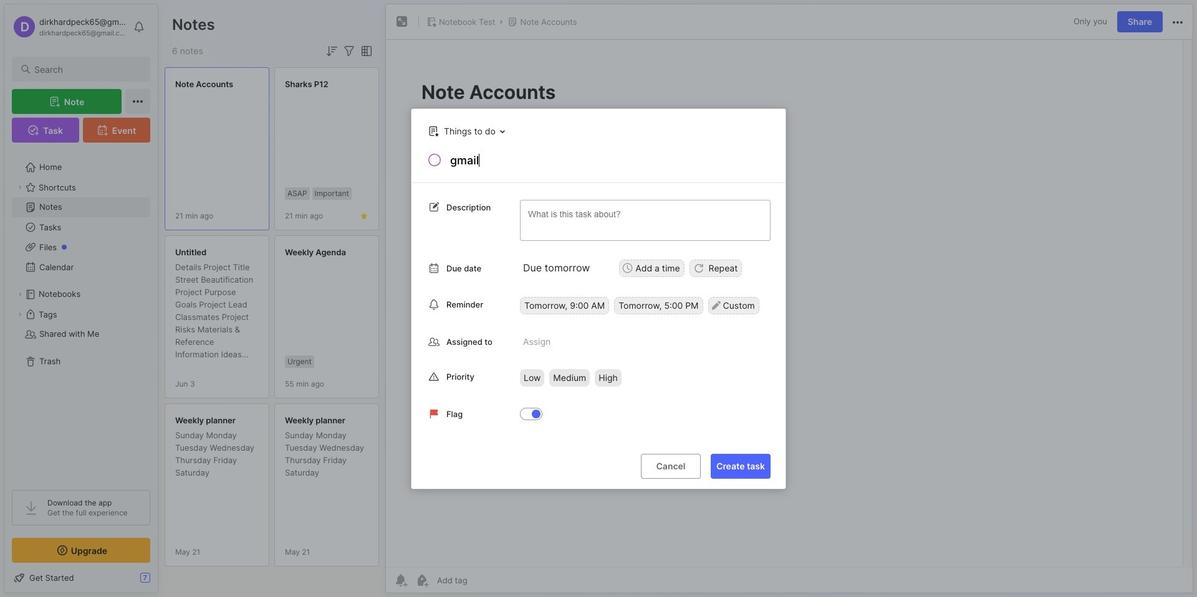Task type: locate. For each thing, give the bounding box(es) containing it.
add tag image
[[415, 574, 430, 589]]

expand note image
[[395, 14, 410, 29]]

tree
[[4, 150, 158, 480]]

expand notebooks image
[[16, 291, 24, 299]]

Go to note or move task field
[[422, 122, 509, 140]]

None search field
[[34, 62, 139, 77]]



Task type: describe. For each thing, give the bounding box(es) containing it.
add a reminder image
[[393, 574, 408, 589]]

none search field inside main element
[[34, 62, 139, 77]]

Enter task text field
[[449, 152, 771, 171]]

tree inside main element
[[4, 150, 158, 480]]

Note Editor text field
[[386, 39, 1193, 568]]

Search text field
[[34, 64, 139, 75]]

main element
[[0, 0, 162, 598]]

note window element
[[385, 4, 1193, 594]]

expand tags image
[[16, 311, 24, 319]]

What is this task about? text field
[[520, 200, 771, 241]]



Task type: vqa. For each thing, say whether or not it's contained in the screenshot.
Email a copy "button"
no



